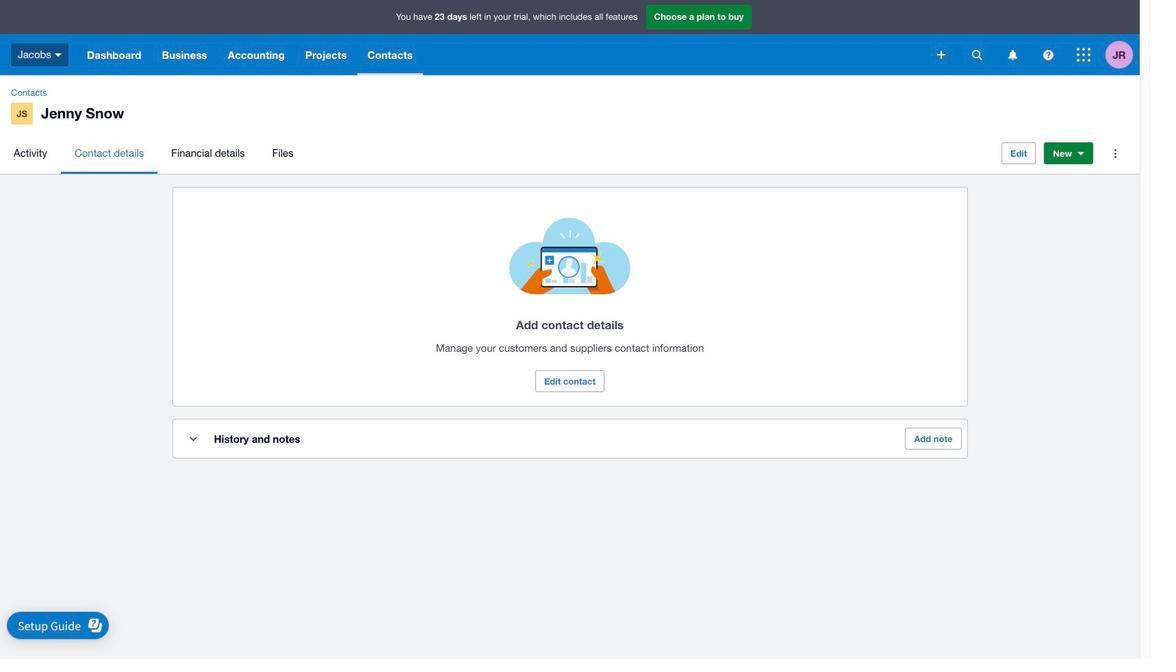Task type: describe. For each thing, give the bounding box(es) containing it.
2 svg image from the left
[[1043, 50, 1053, 60]]

1 svg image from the left
[[972, 50, 982, 60]]



Task type: vqa. For each thing, say whether or not it's contained in the screenshot.
actions menu icon
yes



Task type: locate. For each thing, give the bounding box(es) containing it.
heading
[[436, 316, 704, 335]]

svg image
[[972, 50, 982, 60], [1043, 50, 1053, 60]]

menu
[[0, 133, 991, 174]]

1 horizontal spatial svg image
[[1043, 50, 1053, 60]]

0 horizontal spatial svg image
[[972, 50, 982, 60]]

toggle image
[[190, 437, 197, 441]]

svg image
[[1077, 48, 1091, 62], [1008, 50, 1017, 60], [937, 51, 946, 59], [55, 53, 62, 57]]

actions menu image
[[1102, 140, 1129, 167]]

banner
[[0, 0, 1140, 75]]



